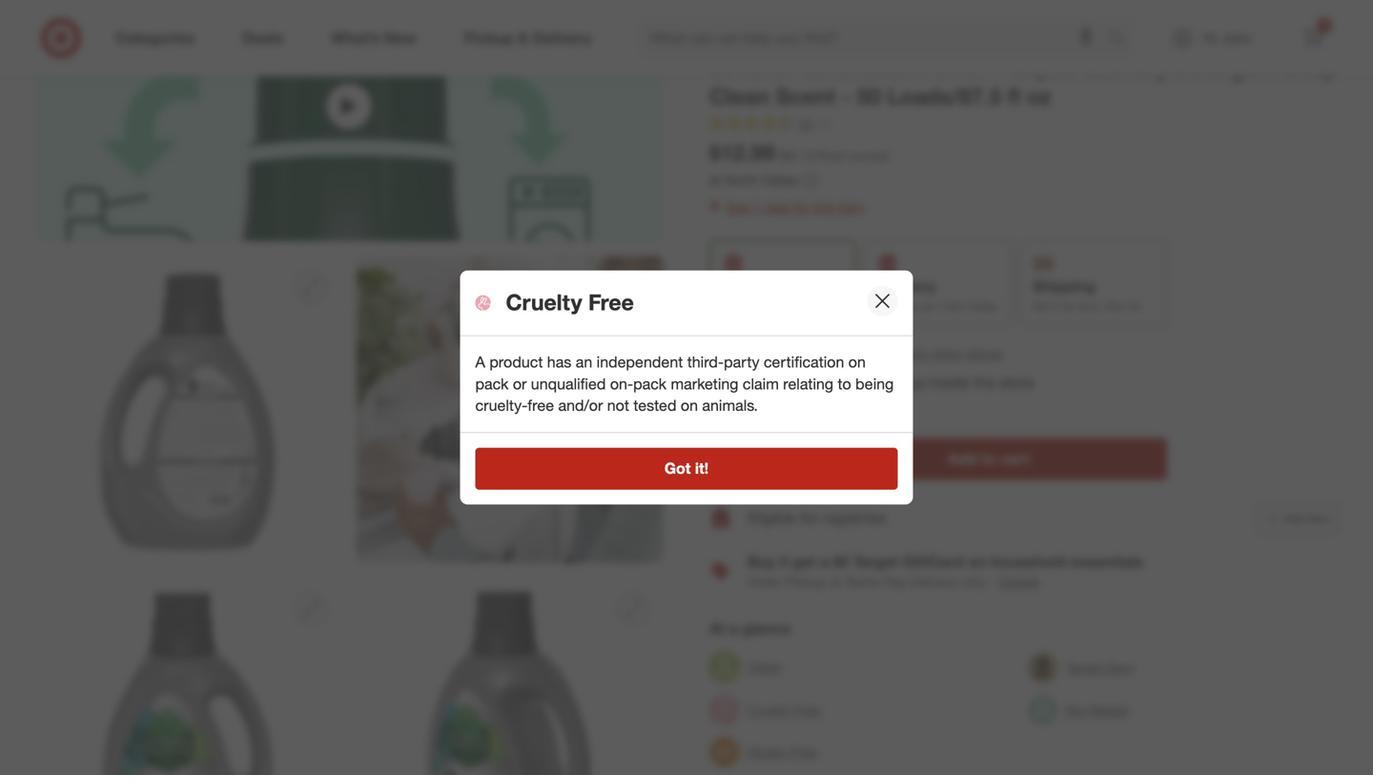 Task type: describe. For each thing, give the bounding box(es) containing it.
check
[[889, 345, 928, 362]]

a inside buy 2 get a $5 target giftcard on household essentials order pickup or same day delivery only ∙ details
[[820, 553, 829, 571]]

eligible
[[748, 509, 797, 528]]

household
[[991, 553, 1067, 571]]

1 vertical spatial seventh
[[710, 56, 794, 82]]

/fluid
[[815, 147, 845, 164]]

add for add item
[[1284, 511, 1305, 526]]

pickup
[[786, 574, 826, 590]]

a product has an independent third-party certification on pack or unqualified on-pack marketing claim relating to being cruelty-free and/or not tested on animals.
[[475, 353, 894, 415]]

stores
[[967, 345, 1003, 362]]

marketing
[[671, 375, 739, 393]]

1 pack from the left
[[475, 375, 509, 393]]

claim
[[743, 375, 779, 393]]

or inside a product has an independent third-party certification on pack or unqualified on-pack marketing claim relating to being cruelty-free and/or not tested on animals.
[[513, 375, 527, 393]]

free for cruelty free button
[[794, 702, 821, 719]]

dec
[[1105, 299, 1125, 313]]

pick
[[710, 344, 741, 362]]

soap
[[1284, 56, 1338, 82]]

details button
[[998, 572, 1041, 593]]

cruelty inside dialog
[[506, 289, 582, 316]]

seventh generation power + liquid laundry detergent soap clean scent - 50 loads/87.5 fl oz, 5 of 7 image
[[34, 579, 341, 775]]

animals.
[[702, 397, 758, 415]]

only
[[710, 395, 741, 414]]

oz
[[1027, 83, 1052, 110]]

scent
[[776, 83, 836, 110]]

third-
[[687, 353, 724, 372]]

11am
[[937, 299, 966, 313]]

delivery as soon as 11am today
[[877, 277, 998, 313]]

relating
[[783, 375, 834, 393]]

on inside buy 2 get a $5 target giftcard on household essentials order pickup or same day delivery only ∙ details
[[968, 553, 986, 571]]

glance
[[742, 619, 791, 638]]

on-
[[610, 375, 633, 393]]

clean inside button
[[748, 659, 782, 675]]

bio
[[1066, 702, 1086, 719]]

2 inside buy 2 get a $5 target giftcard on household essentials order pickup or same day delivery only ∙ details
[[780, 553, 788, 571]]

loads/87.5
[[887, 83, 1002, 110]]

got
[[665, 459, 691, 478]]

2 pack from the left
[[633, 375, 667, 393]]

2 inside ready within 2 hours for pickup inside the store only 4 left
[[802, 373, 810, 392]]

$5
[[833, 553, 849, 571]]

tested
[[634, 397, 677, 415]]

get
[[792, 553, 816, 571]]

sun,
[[1079, 299, 1102, 313]]

free inside dialog
[[588, 289, 634, 316]]

up
[[745, 344, 764, 362]]

day
[[884, 574, 907, 590]]

free for gluten free button
[[791, 744, 817, 761]]

not
[[607, 397, 629, 415]]

see 1 deal for this item link
[[710, 194, 1339, 221]]

product
[[490, 353, 543, 372]]

zero
[[1106, 659, 1134, 676]]

at a glance
[[710, 619, 791, 638]]

5 link
[[1293, 17, 1335, 59]]

independent
[[597, 353, 683, 372]]

1
[[754, 199, 761, 216]]

buy
[[748, 553, 775, 571]]

free
[[528, 397, 554, 415]]

2 vertical spatial for
[[801, 509, 819, 528]]

target inside buy 2 get a $5 target giftcard on household essentials order pickup or same day delivery only ∙ details
[[853, 553, 898, 571]]

giftcard
[[903, 553, 964, 571]]

being
[[856, 375, 894, 393]]

by
[[1063, 299, 1076, 313]]

power
[[921, 56, 987, 82]]

gluten free
[[748, 744, 817, 761]]

0 vertical spatial seventh
[[762, 34, 811, 51]]

0 horizontal spatial item
[[839, 199, 865, 216]]

this
[[814, 199, 835, 216]]

0 horizontal spatial on
[[681, 397, 698, 415]]

add to cart button
[[811, 438, 1167, 480]]

search button
[[1100, 17, 1146, 63]]

see 1 deal for this item
[[727, 199, 865, 216]]

0 vertical spatial generation
[[814, 34, 880, 51]]

seventh generation power + liquid laundry detergent soap clean scent - 50 loads/87.5 fl oz, 4 of 7 image
[[357, 257, 664, 564]]

target zero button
[[1028, 647, 1134, 689]]

54 link
[[710, 114, 833, 136]]

unqualified
[[531, 375, 606, 393]]

at
[[710, 619, 725, 638]]

cruelty-
[[475, 397, 528, 415]]

ounce
[[848, 147, 885, 164]]

other
[[932, 345, 963, 362]]

or inside buy 2 get a $5 target giftcard on household essentials order pickup or same day delivery only ∙ details
[[830, 574, 842, 590]]

1 horizontal spatial at
[[768, 344, 782, 362]]

as
[[877, 299, 890, 313]]

add for add to cart
[[948, 450, 977, 468]]

1 horizontal spatial north
[[786, 344, 828, 362]]

got it!
[[665, 459, 709, 478]]

$12.99 ( $0.15 /fluid ounce )
[[710, 139, 889, 166]]

all
[[745, 34, 758, 51]]

0 horizontal spatial at
[[710, 172, 721, 188]]

within
[[757, 373, 797, 392]]

clean inside 'shop all seventh generation seventh generation power + liquid laundry detergent soap clean scent - 50 loads/87.5 fl oz'
[[710, 83, 770, 110]]

$0.15
[[783, 147, 815, 164]]

0 vertical spatial on
[[849, 353, 866, 372]]

cruelty free inside dialog
[[506, 289, 634, 316]]

shop
[[710, 34, 741, 51]]



Task type: vqa. For each thing, say whether or not it's contained in the screenshot.
DIPS to the bottom
no



Task type: locate. For each thing, give the bounding box(es) containing it.
1 vertical spatial target
[[1066, 659, 1103, 676]]

0 horizontal spatial 2
[[780, 553, 788, 571]]

add
[[948, 450, 977, 468], [1284, 511, 1305, 526]]

pack up "tested"
[[633, 375, 667, 393]]

at right up
[[768, 344, 782, 362]]

What can we help you find? suggestions appear below search field
[[638, 17, 1113, 59]]

cruelty free
[[506, 289, 634, 316], [748, 702, 821, 719]]

shipping
[[1032, 277, 1096, 296]]

for right eligible
[[801, 509, 819, 528]]

0 vertical spatial for
[[794, 199, 810, 216]]

soon
[[893, 299, 919, 313]]

delivery down giftcard
[[911, 574, 959, 590]]

buy 2 get a $5 target giftcard on household essentials link
[[748, 553, 1144, 571]]

1 vertical spatial 2
[[780, 553, 788, 571]]

fl
[[1008, 83, 1021, 110]]

liquid
[[1012, 56, 1076, 82]]

1 vertical spatial to
[[981, 450, 996, 468]]

essentials
[[1071, 553, 1144, 571]]

0 vertical spatial dallas
[[762, 172, 799, 188]]

0 horizontal spatial cruelty
[[506, 289, 582, 316]]

2 vertical spatial on
[[968, 553, 986, 571]]

delivery inside buy 2 get a $5 target giftcard on household essentials order pickup or same day delivery only ∙ details
[[911, 574, 959, 590]]

seventh generation power + liquid laundry detergent soap clean scent - 50 loads/87.5 fl oz, 6 of 7 image
[[357, 579, 664, 775]]

1 vertical spatial item
[[1308, 511, 1330, 526]]

0 vertical spatial 2
[[802, 373, 810, 392]]

0 vertical spatial at
[[710, 172, 721, 188]]

free right gluten
[[791, 744, 817, 761]]

cruelty inside button
[[748, 702, 791, 719]]

same
[[846, 574, 880, 590]]

order
[[748, 574, 782, 590]]

seventh down all
[[710, 56, 794, 82]]

get
[[1032, 299, 1051, 313]]

1 vertical spatial free
[[794, 702, 821, 719]]

1 horizontal spatial dallas
[[832, 344, 877, 362]]

)
[[885, 147, 889, 164]]

1 vertical spatial north
[[786, 344, 828, 362]]

0 vertical spatial cruelty
[[506, 289, 582, 316]]

4
[[745, 395, 753, 414]]

1 horizontal spatial to
[[981, 450, 996, 468]]

1 vertical spatial or
[[830, 574, 842, 590]]

2 horizontal spatial on
[[968, 553, 986, 571]]

0 horizontal spatial target
[[853, 553, 898, 571]]

delivery
[[877, 277, 936, 296], [911, 574, 959, 590]]

1 horizontal spatial target
[[1066, 659, 1103, 676]]

search
[[1100, 31, 1146, 49]]

an
[[576, 353, 593, 372]]

0 horizontal spatial dallas
[[762, 172, 799, 188]]

buy 2 get a $5 target giftcard on household essentials order pickup or same day delivery only ∙ details
[[748, 553, 1144, 590]]

delivery up the soon
[[877, 277, 936, 296]]

1 horizontal spatial pack
[[633, 375, 667, 393]]

has
[[547, 353, 572, 372]]

0 horizontal spatial a
[[729, 619, 738, 638]]

it!
[[695, 459, 709, 478]]

0 vertical spatial clean
[[710, 83, 770, 110]]

1 vertical spatial clean
[[748, 659, 782, 675]]

1 horizontal spatial 2
[[802, 373, 810, 392]]

ready
[[710, 373, 753, 392]]

free inside button
[[794, 702, 821, 719]]

0 vertical spatial north
[[725, 172, 759, 188]]

ready within 2 hours for pickup inside the store only 4 left
[[710, 373, 1034, 414]]

pick up at north dallas
[[710, 344, 877, 362]]

deal
[[765, 199, 790, 216]]

gluten
[[748, 744, 787, 761]]

and/or
[[558, 397, 603, 415]]

cruelty free up gluten free
[[748, 702, 821, 719]]

delivery inside delivery as soon as 11am today
[[877, 277, 936, 296]]

bio based button
[[1028, 690, 1128, 732]]

clean up 54 link
[[710, 83, 770, 110]]

detergent
[[1174, 56, 1278, 82]]

gluten free button
[[710, 732, 817, 774]]

(
[[779, 147, 783, 164]]

laundry
[[1082, 56, 1168, 82]]

∙
[[991, 574, 995, 590]]

store
[[1000, 373, 1034, 392]]

item inside 'button'
[[1308, 511, 1330, 526]]

inside
[[929, 373, 970, 392]]

a left $5
[[820, 553, 829, 571]]

seventh right all
[[762, 34, 811, 51]]

at
[[710, 172, 721, 188], [768, 344, 782, 362]]

50
[[857, 83, 881, 110]]

0 vertical spatial add
[[948, 450, 977, 468]]

5
[[1322, 20, 1327, 31]]

clean button
[[710, 646, 782, 688]]

1 vertical spatial for
[[857, 373, 875, 392]]

$12.99
[[710, 139, 775, 166]]

to inside a product has an independent third-party certification on pack or unqualified on-pack marketing claim relating to being cruelty-free and/or not tested on animals.
[[838, 375, 851, 393]]

north
[[725, 172, 759, 188], [786, 344, 828, 362]]

1 vertical spatial cruelty
[[748, 702, 791, 719]]

1 vertical spatial generation
[[800, 56, 915, 82]]

1 vertical spatial on
[[681, 397, 698, 415]]

0 horizontal spatial pack
[[475, 375, 509, 393]]

seventh generation power + liquid laundry detergent soap clean scent - 50 loads/87.5 fl oz, 2 of 7, play video image
[[34, 0, 664, 242]]

1 horizontal spatial cruelty
[[748, 702, 791, 719]]

to inside 'button'
[[981, 450, 996, 468]]

1 horizontal spatial item
[[1308, 511, 1330, 526]]

for right hours in the right of the page
[[857, 373, 875, 392]]

1 horizontal spatial on
[[849, 353, 866, 372]]

on down "marketing"
[[681, 397, 698, 415]]

seventh generation power + liquid laundry detergent soap clean scent - 50 loads/87.5 fl oz, 3 of 7 image
[[34, 257, 341, 564]]

0 vertical spatial a
[[820, 553, 829, 571]]

clean down glance
[[748, 659, 782, 675]]

dallas down (
[[762, 172, 799, 188]]

based
[[1090, 702, 1128, 719]]

0 horizontal spatial add
[[948, 450, 977, 468]]

at down $12.99
[[710, 172, 721, 188]]

pack up 'cruelty-'
[[475, 375, 509, 393]]

cruelty free up the 'has' at the left
[[506, 289, 634, 316]]

cruelty free button
[[710, 690, 821, 732]]

0 vertical spatial cruelty free
[[506, 289, 634, 316]]

1 vertical spatial add
[[1284, 511, 1305, 526]]

0 vertical spatial item
[[839, 199, 865, 216]]

cruelty free dialog
[[460, 271, 913, 505]]

free up an
[[588, 289, 634, 316]]

pickup
[[880, 373, 925, 392]]

a right at
[[729, 619, 738, 638]]

left
[[758, 395, 779, 414]]

cruelty
[[506, 289, 582, 316], [748, 702, 791, 719]]

check other stores
[[889, 345, 1003, 362]]

1 horizontal spatial a
[[820, 553, 829, 571]]

it
[[1054, 299, 1060, 313]]

or down $5
[[830, 574, 842, 590]]

only
[[962, 574, 987, 590]]

0 vertical spatial free
[[588, 289, 634, 316]]

on up being
[[849, 353, 866, 372]]

see
[[727, 199, 750, 216]]

0 horizontal spatial cruelty free
[[506, 289, 634, 316]]

1 horizontal spatial or
[[830, 574, 842, 590]]

clean
[[710, 83, 770, 110], [748, 659, 782, 675]]

cruelty up gluten
[[748, 702, 791, 719]]

1 vertical spatial dallas
[[832, 344, 877, 362]]

shipping get it by sun, dec 24
[[1032, 277, 1141, 313]]

1 vertical spatial a
[[729, 619, 738, 638]]

to left being
[[838, 375, 851, 393]]

dallas up hours in the right of the page
[[832, 344, 877, 362]]

free up gluten free
[[794, 702, 821, 719]]

24
[[1129, 299, 1141, 313]]

0 horizontal spatial north
[[725, 172, 759, 188]]

registries
[[823, 509, 886, 528]]

54
[[799, 115, 814, 132]]

today
[[969, 299, 998, 313]]

target left zero
[[1066, 659, 1103, 676]]

free inside button
[[791, 744, 817, 761]]

2 down certification
[[802, 373, 810, 392]]

0 vertical spatial target
[[853, 553, 898, 571]]

north up 'relating' on the right
[[786, 344, 828, 362]]

target
[[853, 553, 898, 571], [1066, 659, 1103, 676]]

north dallas button
[[786, 342, 877, 364]]

1 vertical spatial at
[[768, 344, 782, 362]]

target inside button
[[1066, 659, 1103, 676]]

1 vertical spatial cruelty free
[[748, 702, 821, 719]]

cruelty up the 'has' at the left
[[506, 289, 582, 316]]

0 horizontal spatial or
[[513, 375, 527, 393]]

on
[[849, 353, 866, 372], [681, 397, 698, 415], [968, 553, 986, 571]]

1 vertical spatial delivery
[[911, 574, 959, 590]]

for left this
[[794, 199, 810, 216]]

on up only
[[968, 553, 986, 571]]

cruelty free inside button
[[748, 702, 821, 719]]

bio based
[[1066, 702, 1128, 719]]

certification
[[764, 353, 844, 372]]

add to cart
[[948, 450, 1030, 468]]

-
[[842, 83, 851, 110]]

to left cart at right bottom
[[981, 450, 996, 468]]

1 horizontal spatial add
[[1284, 511, 1305, 526]]

+
[[993, 56, 1006, 82]]

2 vertical spatial free
[[791, 744, 817, 761]]

0 vertical spatial delivery
[[877, 277, 936, 296]]

got it! button
[[475, 448, 898, 490]]

target up 'same'
[[853, 553, 898, 571]]

1 horizontal spatial cruelty free
[[748, 702, 821, 719]]

add item
[[1284, 511, 1330, 526]]

or down product
[[513, 375, 527, 393]]

for inside ready within 2 hours for pickup inside the store only 4 left
[[857, 373, 875, 392]]

hours
[[814, 373, 853, 392]]

cart
[[1000, 450, 1030, 468]]

0 horizontal spatial to
[[838, 375, 851, 393]]

eligible for registries
[[748, 509, 886, 528]]

2 left get at bottom
[[780, 553, 788, 571]]

seventh
[[762, 34, 811, 51], [710, 56, 794, 82]]

0 vertical spatial or
[[513, 375, 527, 393]]

for
[[794, 199, 810, 216], [857, 373, 875, 392], [801, 509, 819, 528]]

0 vertical spatial to
[[838, 375, 851, 393]]

north down $12.99
[[725, 172, 759, 188]]



